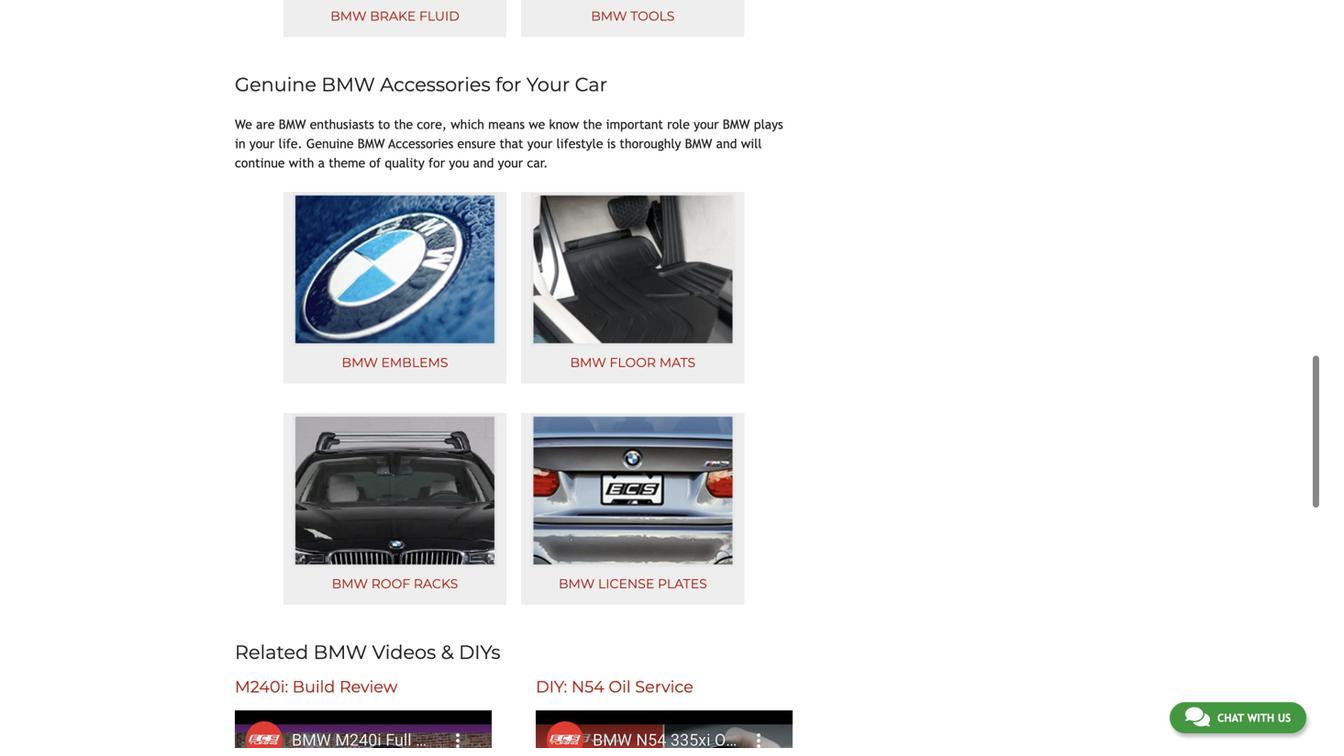 Task type: describe. For each thing, give the bounding box(es) containing it.
related
[[235, 641, 309, 663]]

plays
[[754, 117, 783, 132]]

build
[[293, 677, 335, 696]]

chat with us link
[[1170, 702, 1307, 733]]

1 vertical spatial and
[[473, 155, 494, 170]]

chat
[[1218, 711, 1245, 724]]

bmw tools link
[[521, 0, 745, 37]]

bmw emblems
[[342, 355, 448, 370]]

bmw brake fluid
[[331, 8, 460, 24]]

bmw roof racks
[[332, 576, 458, 591]]

bmw emblems image
[[293, 193, 497, 346]]

1 horizontal spatial with
[[1248, 711, 1275, 724]]

know
[[549, 117, 579, 132]]

lifestyle
[[557, 136, 603, 151]]

bmw roof racks image
[[293, 414, 497, 567]]

your up car.
[[528, 136, 553, 151]]

plates
[[658, 576, 707, 591]]

your up continue
[[250, 136, 275, 151]]

diy: n54 oil service
[[536, 677, 694, 696]]

brake
[[370, 8, 416, 24]]

bmw up will on the right of page
[[723, 117, 750, 132]]

chat with us
[[1218, 711, 1291, 724]]

m240i:
[[235, 677, 288, 696]]

a
[[318, 155, 325, 170]]

floor
[[610, 355, 656, 370]]

core,
[[417, 117, 447, 132]]

life.
[[279, 136, 303, 151]]

which
[[451, 117, 485, 132]]

thoroughly
[[620, 136, 681, 151]]

bmw inside bmw roof racks link
[[332, 576, 368, 591]]

to
[[378, 117, 390, 132]]

we are bmw enthusiasts to the core, which means we know the important role your bmw plays in your life. genuine bmw accessories ensure that your lifestyle is thoroughly bmw and will continue with a theme of quality for you and your car.
[[235, 117, 783, 170]]

bmw roof racks link
[[283, 413, 507, 605]]

2 the from the left
[[583, 117, 602, 132]]

bmw floor mats
[[570, 355, 696, 370]]

roof
[[371, 576, 410, 591]]

is
[[607, 136, 616, 151]]

bmw down role
[[685, 136, 713, 151]]

bmw up m240i: build review
[[314, 641, 367, 663]]

comments image
[[1186, 706, 1210, 728]]

ensure
[[458, 136, 496, 151]]

your down 'that'
[[498, 155, 523, 170]]

bmw license plates
[[559, 576, 707, 591]]

are
[[256, 117, 275, 132]]

related bmw videos & diys
[[235, 641, 501, 663]]

bmw up enthusiasts
[[322, 73, 375, 96]]

bmw up "life."
[[279, 117, 306, 132]]

theme
[[329, 155, 366, 170]]

license
[[598, 576, 655, 591]]



Task type: locate. For each thing, give the bounding box(es) containing it.
diys
[[459, 641, 501, 663]]

1 vertical spatial for
[[429, 155, 445, 170]]

bmw floor mats image
[[531, 193, 735, 346]]

0 horizontal spatial and
[[473, 155, 494, 170]]

bmw emblems link
[[283, 192, 507, 384]]

continue
[[235, 155, 285, 170]]

bmw inside bmw brake fluid link
[[331, 8, 367, 24]]

and left will on the right of page
[[716, 136, 737, 151]]

you
[[449, 155, 469, 170]]

bmw tools
[[591, 8, 675, 24]]

bmw
[[331, 8, 367, 24], [591, 8, 627, 24], [322, 73, 375, 96], [279, 117, 306, 132], [723, 117, 750, 132], [358, 136, 385, 151], [685, 136, 713, 151], [342, 355, 378, 370], [570, 355, 607, 370], [332, 576, 368, 591], [559, 576, 595, 591], [314, 641, 367, 663]]

bmw inside bmw emblems link
[[342, 355, 378, 370]]

tools
[[631, 8, 675, 24]]

accessories down core,
[[389, 136, 454, 151]]

0 vertical spatial genuine
[[235, 73, 317, 96]]

bmw left tools
[[591, 8, 627, 24]]

car
[[575, 73, 608, 96]]

your
[[527, 73, 570, 96]]

with left 'a'
[[289, 155, 314, 170]]

0 horizontal spatial the
[[394, 117, 413, 132]]

bmw floor mats link
[[521, 192, 745, 384]]

oil
[[609, 677, 631, 696]]

for inside we are bmw enthusiasts to the core, which means we know the important role your bmw plays in your life. genuine bmw accessories ensure that your lifestyle is thoroughly bmw and will continue with a theme of quality for you and your car.
[[429, 155, 445, 170]]

bmw brake fluid link
[[283, 0, 507, 37]]

we
[[235, 117, 252, 132]]

enthusiasts
[[310, 117, 374, 132]]

0 horizontal spatial for
[[429, 155, 445, 170]]

n54
[[572, 677, 605, 696]]

for left your
[[496, 73, 522, 96]]

0 vertical spatial for
[[496, 73, 522, 96]]

1 horizontal spatial the
[[583, 117, 602, 132]]

review
[[340, 677, 398, 696]]

mats
[[660, 355, 696, 370]]

bmw inside the bmw license plates link
[[559, 576, 595, 591]]

bmw left roof
[[332, 576, 368, 591]]

genuine up are
[[235, 73, 317, 96]]

that
[[500, 136, 524, 151]]

bmw inside bmw tools link
[[591, 8, 627, 24]]

for left you
[[429, 155, 445, 170]]

we
[[529, 117, 545, 132]]

racks
[[414, 576, 458, 591]]

&
[[441, 641, 454, 663]]

genuine inside we are bmw enthusiasts to the core, which means we know the important role your bmw plays in your life. genuine bmw accessories ensure that your lifestyle is thoroughly bmw and will continue with a theme of quality for you and your car.
[[306, 136, 354, 151]]

and
[[716, 136, 737, 151], [473, 155, 494, 170]]

bmw up of
[[358, 136, 385, 151]]

service
[[635, 677, 694, 696]]

will
[[741, 136, 762, 151]]

1 vertical spatial accessories
[[389, 136, 454, 151]]

fluid
[[419, 8, 460, 24]]

1 vertical spatial with
[[1248, 711, 1275, 724]]

car.
[[527, 155, 548, 170]]

0 vertical spatial with
[[289, 155, 314, 170]]

bmw inside bmw floor mats link
[[570, 355, 607, 370]]

accessories up core,
[[380, 73, 491, 96]]

the
[[394, 117, 413, 132], [583, 117, 602, 132]]

diy:
[[536, 677, 567, 696]]

genuine
[[235, 73, 317, 96], [306, 136, 354, 151]]

us
[[1278, 711, 1291, 724]]

your right role
[[694, 117, 719, 132]]

the right the to
[[394, 117, 413, 132]]

important
[[606, 117, 663, 132]]

videos
[[372, 641, 436, 663]]

genuine bmw accessories for your car
[[235, 73, 608, 96]]

diy: n54 oil service link
[[536, 677, 694, 696]]

bmw left emblems
[[342, 355, 378, 370]]

role
[[667, 117, 690, 132]]

1 the from the left
[[394, 117, 413, 132]]

in
[[235, 136, 246, 151]]

1 vertical spatial genuine
[[306, 136, 354, 151]]

1 horizontal spatial for
[[496, 73, 522, 96]]

bmw license plates link
[[521, 413, 745, 605]]

bmw left license on the bottom left of page
[[559, 576, 595, 591]]

your
[[694, 117, 719, 132], [250, 136, 275, 151], [528, 136, 553, 151], [498, 155, 523, 170]]

of
[[369, 155, 381, 170]]

m240i: build review
[[235, 677, 398, 696]]

0 horizontal spatial with
[[289, 155, 314, 170]]

with
[[289, 155, 314, 170], [1248, 711, 1275, 724]]

bmw left the brake
[[331, 8, 367, 24]]

accessories
[[380, 73, 491, 96], [389, 136, 454, 151]]

with left the us
[[1248, 711, 1275, 724]]

quality
[[385, 155, 425, 170]]

1 horizontal spatial and
[[716, 136, 737, 151]]

and down ensure
[[473, 155, 494, 170]]

m240i: build review link
[[235, 677, 398, 696]]

0 vertical spatial accessories
[[380, 73, 491, 96]]

bmw left floor
[[570, 355, 607, 370]]

0 vertical spatial and
[[716, 136, 737, 151]]

accessories inside we are bmw enthusiasts to the core, which means we know the important role your bmw plays in your life. genuine bmw accessories ensure that your lifestyle is thoroughly bmw and will continue with a theme of quality for you and your car.
[[389, 136, 454, 151]]

emblems
[[381, 355, 448, 370]]

genuine up 'a'
[[306, 136, 354, 151]]

with inside we are bmw enthusiasts to the core, which means we know the important role your bmw plays in your life. genuine bmw accessories ensure that your lifestyle is thoroughly bmw and will continue with a theme of quality for you and your car.
[[289, 155, 314, 170]]

bmw license plates image
[[531, 414, 735, 567]]

for
[[496, 73, 522, 96], [429, 155, 445, 170]]

means
[[488, 117, 525, 132]]

the up lifestyle
[[583, 117, 602, 132]]



Task type: vqa. For each thing, say whether or not it's contained in the screenshot.
our inside above our Search box, then click Orders in the side bar. We keep track of when your order was placed, expected date it will ship, status, quantity and order total.
no



